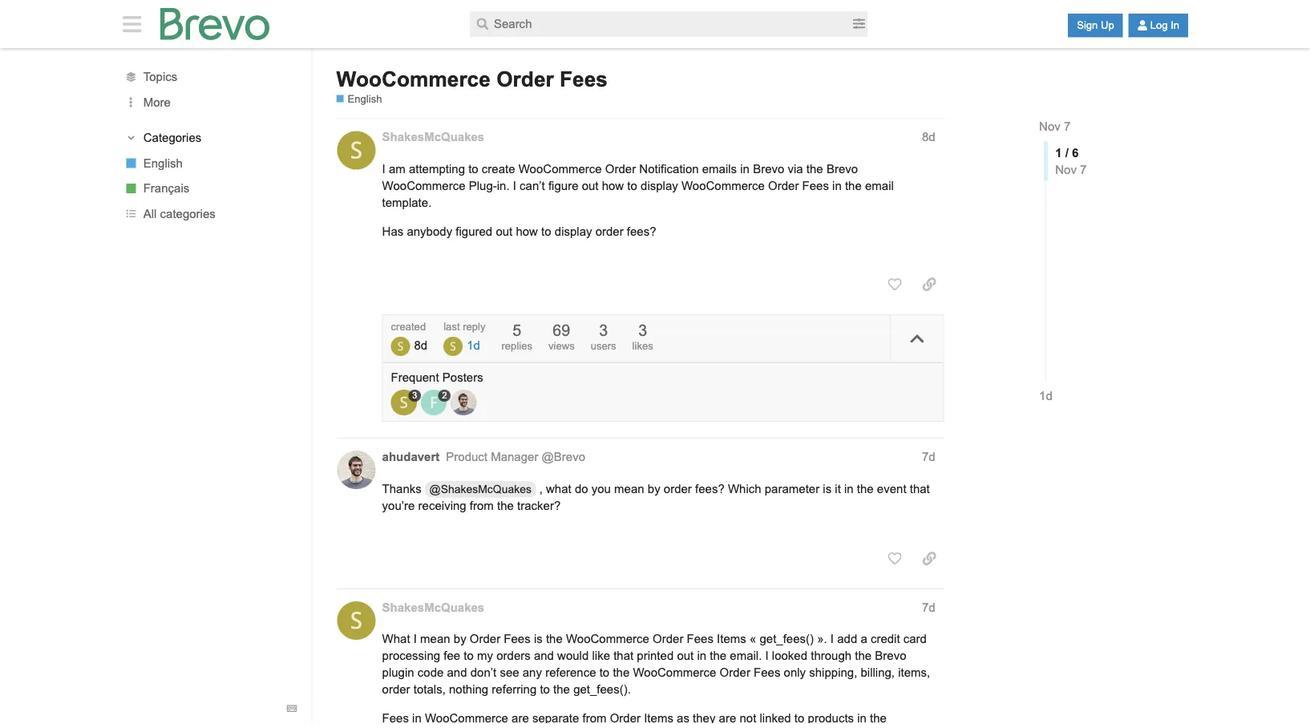 Task type: locate. For each thing, give the bounding box(es) containing it.
heading up , what do you mean by order fees? which parameter is it in the event that you're receiving from the tracker?
[[373, 448, 944, 468]]

parameter
[[765, 482, 820, 495]]

1 vertical spatial tyler frederick image
[[391, 390, 417, 415]]

0 horizontal spatial is
[[534, 632, 543, 646]]

fabien grasser - dev @brevo image
[[421, 390, 447, 415]]

1 horizontal spatial fees?
[[695, 482, 725, 495]]

order down i am attempting to create woocommerce order notification emails in brevo via the brevo woocommerce plug-in. i can't figure out how to display woocommerce order fees in the email template.
[[596, 225, 624, 238]]

0 horizontal spatial fees?
[[627, 225, 656, 238]]

the right from
[[497, 499, 514, 512]]

shakesmcquakes up what
[[382, 601, 485, 614]]

1 vertical spatial 1d
[[1039, 389, 1053, 402]]

notification
[[639, 162, 699, 175]]

the down reference
[[553, 683, 570, 696]]

create
[[482, 162, 515, 175]]

0 vertical spatial 7
[[1064, 120, 1071, 133]]

7d
[[922, 450, 935, 463], [922, 601, 935, 614]]

7
[[1064, 120, 1071, 133], [1080, 163, 1087, 176]]

display down notification
[[641, 179, 678, 192]]

0 horizontal spatial english link
[[108, 151, 312, 176]]

0 vertical spatial mean
[[614, 482, 644, 495]]

that right event
[[910, 482, 930, 495]]

2 tyler frederick image from the top
[[391, 390, 417, 415]]

1 horizontal spatial 7
[[1080, 163, 1087, 176]]

what
[[382, 632, 410, 646]]

manager
[[491, 450, 538, 463]]

views
[[549, 340, 575, 352]]

brevo left via
[[753, 162, 785, 175]]

the up would
[[546, 632, 563, 646]]

nov 7
[[1039, 120, 1071, 133]]

2 vertical spatial order
[[382, 683, 410, 696]]

1
[[1056, 146, 1062, 159]]

has anybody figured out how to display order fees?
[[382, 225, 656, 238]]

2 horizontal spatial order
[[664, 482, 692, 495]]

is up any
[[534, 632, 543, 646]]

fees
[[560, 67, 608, 91], [802, 179, 829, 192], [504, 632, 531, 646], [687, 632, 714, 646], [754, 666, 781, 679]]

0 vertical spatial shakesmcquakes
[[382, 130, 485, 143]]

0 vertical spatial that
[[910, 482, 930, 495]]

tyler frederick image down "frequent"
[[391, 390, 417, 415]]

3
[[599, 321, 608, 339], [638, 321, 647, 339], [412, 390, 417, 401]]

fees? left which on the right of the page
[[695, 482, 725, 495]]

out right figure
[[582, 179, 599, 192]]

0 vertical spatial display
[[641, 179, 678, 192]]

keyboard shortcuts image
[[287, 703, 297, 714]]

0 vertical spatial by
[[648, 482, 661, 495]]

categories
[[160, 207, 216, 220]]

3 up likes at the top
[[638, 321, 647, 339]]

1 vertical spatial 7
[[1080, 163, 1087, 176]]

more button
[[108, 90, 312, 115]]

0 horizontal spatial by
[[454, 632, 466, 646]]

and up any
[[534, 649, 554, 663]]

mean up fee on the bottom of page
[[420, 632, 450, 646]]

3 for 3 users
[[599, 321, 608, 339]]

1 horizontal spatial how
[[602, 179, 624, 192]]

3 inside 3 link
[[412, 390, 417, 401]]

1 horizontal spatial by
[[648, 482, 661, 495]]

1 tyler frederick image from the top
[[391, 337, 410, 356]]

shakesmcquakes link up what
[[382, 599, 485, 616]]

topics
[[143, 70, 177, 83]]

1 vertical spatial nov
[[1056, 163, 1077, 176]]

via
[[788, 162, 803, 175]]

3 inside the 3 users
[[599, 321, 608, 339]]

nov up "1"
[[1039, 120, 1061, 133]]

shakesmcquakes up attempting
[[382, 130, 485, 143]]

woocommerce order fees main content
[[108, 48, 1203, 724]]

0 vertical spatial like this post image
[[888, 277, 902, 291]]

you
[[592, 482, 611, 495]]

order down plugin
[[382, 683, 410, 696]]

brevo community image
[[161, 8, 269, 40]]

@shakesmcquakes link
[[425, 481, 536, 497]]

1 vertical spatial english link
[[108, 151, 312, 176]]

frequent
[[391, 370, 439, 384]]

log in
[[1151, 19, 1180, 31]]

sign up
[[1077, 19, 1114, 31]]

brevo right via
[[827, 162, 858, 175]]

is
[[823, 482, 832, 495], [534, 632, 543, 646]]

1 vertical spatial order
[[664, 482, 692, 495]]

in left 'email.' at bottom
[[697, 649, 707, 663]]

0 vertical spatial nov
[[1039, 120, 1061, 133]]

thanks @shakesmcquakes
[[382, 482, 532, 495]]

1 vertical spatial fees?
[[695, 482, 725, 495]]

in right "emails"
[[740, 162, 750, 175]]

2 7d link from the top
[[922, 601, 935, 614]]

1 vertical spatial shakesmcquakes
[[382, 601, 485, 614]]

0 vertical spatial shakesmcquakes link
[[382, 129, 485, 145]]

to down any
[[540, 683, 550, 696]]

get_fees().
[[573, 683, 631, 696]]

3 up users
[[599, 321, 608, 339]]

plug-
[[469, 179, 497, 192]]

0 vertical spatial 1d
[[467, 339, 480, 352]]

how down can't
[[516, 225, 538, 238]]

2 like this post image from the top
[[888, 552, 902, 566]]

0 vertical spatial 7d link
[[922, 450, 935, 463]]

by inside , what do you mean by order fees? which parameter is it in the event that you're receiving from the tracker?
[[648, 482, 661, 495]]

to
[[468, 162, 478, 175], [627, 179, 637, 192], [541, 225, 551, 238], [464, 649, 474, 663], [600, 666, 610, 679], [540, 683, 550, 696]]

figured
[[456, 225, 493, 238]]

shakesmcquakes link up attempting
[[382, 129, 485, 145]]

1 vertical spatial display
[[555, 225, 592, 238]]

3 for 3
[[412, 390, 417, 401]]

1 vertical spatial 7d link
[[922, 601, 935, 614]]

reference
[[545, 666, 596, 679]]

shakesmcquakes for 8d
[[382, 130, 485, 143]]

heading containing ahudavert
[[373, 448, 944, 468]]

1 horizontal spatial mean
[[614, 482, 644, 495]]

ahudavert
[[382, 450, 440, 463]]

to right figure
[[627, 179, 637, 192]]

credit
[[871, 632, 900, 646]]

1 vertical spatial shakesmcquakes link
[[382, 599, 485, 616]]

can't
[[520, 179, 545, 192]]

2 horizontal spatial out
[[677, 649, 694, 663]]

1 vertical spatial that
[[614, 649, 634, 663]]

order
[[497, 67, 554, 91], [605, 162, 636, 175], [768, 179, 799, 192], [470, 632, 501, 646], [653, 632, 684, 646], [720, 666, 750, 679]]

last reply
[[444, 321, 486, 333]]

is inside what i mean by order fees is the woocommerce order fees items « get_fees() ». i add a credit card processing fee to my orders and would like that printed out in the email. i looked through the brevo plugin code and don't see any reference to the woocommerce order fees only shipping, billing, items, order totals, nothing referring to the get_fees().
[[534, 632, 543, 646]]

is inside , what do you mean by order fees? which parameter is it in the event that you're receiving from the tracker?
[[823, 482, 832, 495]]

2 7d from the top
[[922, 601, 935, 614]]

and
[[534, 649, 554, 663], [447, 666, 467, 679]]

nov down /
[[1056, 163, 1077, 176]]

search image
[[477, 18, 489, 30]]

1 vertical spatial heading
[[373, 448, 944, 468]]

5
[[513, 321, 521, 339]]

0 vertical spatial fees?
[[627, 225, 656, 238]]

out right figured in the top of the page
[[496, 225, 513, 238]]

event
[[877, 482, 907, 495]]

all categories link
[[108, 201, 312, 227]]

3 inside 3 likes
[[638, 321, 647, 339]]

categories button
[[123, 130, 297, 146]]

mean
[[614, 482, 644, 495], [420, 632, 450, 646]]

69 views
[[549, 321, 575, 352]]

totals,
[[414, 683, 446, 696]]

the
[[807, 162, 823, 175], [845, 179, 862, 192], [857, 482, 874, 495], [497, 499, 514, 512], [546, 632, 563, 646], [710, 649, 727, 663], [855, 649, 872, 663], [613, 666, 630, 679], [553, 683, 570, 696]]

1 horizontal spatial 3
[[599, 321, 608, 339]]

« get_fees() ».
[[750, 632, 827, 646]]

heading up printed
[[373, 599, 944, 619]]

1 vertical spatial english
[[143, 157, 183, 170]]

0 horizontal spatial that
[[614, 649, 634, 663]]

thanks
[[382, 482, 422, 495]]

1 horizontal spatial order
[[596, 225, 624, 238]]

english
[[348, 93, 382, 105], [143, 157, 183, 170]]

1 vertical spatial like this post image
[[888, 552, 902, 566]]

in.
[[497, 179, 510, 192]]

0 vertical spatial how
[[602, 179, 624, 192]]

mean right you
[[614, 482, 644, 495]]

2 horizontal spatial 3
[[638, 321, 647, 339]]

a
[[861, 632, 867, 646]]

1 horizontal spatial that
[[910, 482, 930, 495]]

woocommerce order fees
[[336, 67, 608, 91]]

like this post image left share a link to this post image
[[888, 552, 902, 566]]

0 horizontal spatial order
[[382, 683, 410, 696]]

looked
[[772, 649, 808, 663]]

how
[[602, 179, 624, 192], [516, 225, 538, 238]]

in right it
[[844, 482, 854, 495]]

woocommerce order fees link
[[336, 67, 608, 91]]

7d link for what i mean by order fees is the woocommerce order fees items « get_fees() ». i add a credit card processing fee to my orders and would like that printed out in the email. i looked through the brevo plugin code and don't see any reference to the woocommerce order fees only shipping, billing, items, order totals, nothing referring to the get_fees().
[[922, 601, 935, 614]]

0 horizontal spatial out
[[496, 225, 513, 238]]

0 vertical spatial is
[[823, 482, 832, 495]]

0 vertical spatial 8d
[[922, 130, 935, 143]]

open advanced search image
[[853, 18, 865, 30]]

7d for thanks
[[922, 450, 935, 463]]

0 horizontal spatial mean
[[420, 632, 450, 646]]

email.
[[730, 649, 762, 663]]

0 horizontal spatial 3
[[412, 390, 417, 401]]

by up fee on the bottom of page
[[454, 632, 466, 646]]

up
[[1101, 19, 1114, 31]]

tyler frederick image
[[391, 337, 410, 356], [391, 390, 417, 415]]

how right figure
[[602, 179, 624, 192]]

1 vertical spatial mean
[[420, 632, 450, 646]]

posters
[[442, 370, 483, 384]]

heading up notification
[[373, 129, 944, 148]]

2 shakesmcquakes from the top
[[382, 601, 485, 614]]

0 vertical spatial order
[[596, 225, 624, 238]]

7d link for thanks
[[922, 450, 935, 463]]

nothing
[[449, 683, 489, 696]]

3 down "frequent"
[[412, 390, 417, 401]]

shakesmcquakes link
[[382, 129, 485, 145], [382, 599, 485, 616]]

0 horizontal spatial how
[[516, 225, 538, 238]]

am
[[389, 162, 406, 175]]

0 vertical spatial tyler frederick image
[[391, 337, 410, 356]]

0 horizontal spatial english
[[143, 157, 183, 170]]

that right like
[[614, 649, 634, 663]]

i
[[382, 162, 386, 175], [513, 179, 516, 192], [414, 632, 417, 646], [831, 632, 834, 646], [765, 649, 769, 663]]

out right printed
[[677, 649, 694, 663]]

the left 'email'
[[845, 179, 862, 192]]

1 horizontal spatial out
[[582, 179, 599, 192]]

list image
[[126, 209, 136, 219]]

1 7d link from the top
[[922, 450, 935, 463]]

which
[[728, 482, 761, 495]]

the down items
[[710, 649, 727, 663]]

0 vertical spatial english link
[[336, 91, 382, 106]]

0 vertical spatial 7d
[[922, 450, 935, 463]]

2 horizontal spatial brevo
[[875, 649, 907, 663]]

1 shakesmcquakes from the top
[[382, 130, 485, 143]]

by right you
[[648, 482, 661, 495]]

like this post image
[[888, 277, 902, 291], [888, 552, 902, 566]]

display inside i am attempting to create woocommerce order notification emails in brevo via the brevo woocommerce plug-in. i can't figure out how to display woocommerce order fees in the email template.
[[641, 179, 678, 192]]

1 vertical spatial 7d
[[922, 601, 935, 614]]

brevo inside what i mean by order fees is the woocommerce order fees items « get_fees() ». i add a credit card processing fee to my orders and would like that printed out in the email. i looked through the brevo plugin code and don't see any reference to the woocommerce order fees only shipping, billing, items, order totals, nothing referring to the get_fees().
[[875, 649, 907, 663]]

and down fee on the bottom of page
[[447, 666, 467, 679]]

i up processing
[[414, 632, 417, 646]]

layer group image
[[126, 72, 136, 82]]

nov inside 1 / 6 nov 7
[[1056, 163, 1077, 176]]

likes
[[632, 340, 653, 352]]

is left it
[[823, 482, 832, 495]]

1 vertical spatial how
[[516, 225, 538, 238]]

français link
[[108, 176, 312, 201]]

2 vertical spatial heading
[[373, 599, 944, 619]]

what
[[546, 482, 572, 495]]

brevo
[[753, 162, 785, 175], [827, 162, 858, 175], [875, 649, 907, 663]]

i left am
[[382, 162, 386, 175]]

that inside , what do you mean by order fees? which parameter is it in the event that you're receiving from the tracker?
[[910, 482, 930, 495]]

3 heading from the top
[[373, 599, 944, 619]]

all categories
[[143, 207, 216, 220]]

display down figure
[[555, 225, 592, 238]]

1 vertical spatial is
[[534, 632, 543, 646]]

1 horizontal spatial display
[[641, 179, 678, 192]]

1 horizontal spatial and
[[534, 649, 554, 663]]

from
[[470, 499, 494, 512]]

share a link to this post image
[[922, 552, 936, 566]]

by inside what i mean by order fees is the woocommerce order fees items « get_fees() ». i add a credit card processing fee to my orders and would like that printed out in the email. i looked through the brevo plugin code and don't see any reference to the woocommerce order fees only shipping, billing, items, order totals, nothing referring to the get_fees().
[[454, 632, 466, 646]]

0 horizontal spatial and
[[447, 666, 467, 679]]

1 shakesmcquakes link from the top
[[382, 129, 485, 145]]

,
[[539, 482, 543, 495]]

heading
[[373, 129, 944, 148], [373, 448, 944, 468], [373, 599, 944, 619]]

0 vertical spatial out
[[582, 179, 599, 192]]

like this post image for 8d
[[888, 277, 902, 291]]

1 horizontal spatial 8d
[[922, 130, 935, 143]]

2 heading from the top
[[373, 448, 944, 468]]

2 vertical spatial out
[[677, 649, 694, 663]]

français
[[143, 182, 189, 195]]

order left which on the right of the page
[[664, 482, 692, 495]]

1 vertical spatial by
[[454, 632, 466, 646]]

/
[[1066, 146, 1069, 159]]

1 vertical spatial out
[[496, 225, 513, 238]]

1 horizontal spatial english
[[348, 93, 382, 105]]

shakesmcquakes link for 7d
[[382, 599, 485, 616]]

1 horizontal spatial is
[[823, 482, 832, 495]]

the right via
[[807, 162, 823, 175]]

figure
[[548, 179, 579, 192]]

1 vertical spatial 8d
[[414, 339, 428, 352]]

out
[[582, 179, 599, 192], [496, 225, 513, 238], [677, 649, 694, 663]]

1 7d from the top
[[922, 450, 935, 463]]

0 horizontal spatial 8d
[[414, 339, 428, 352]]

fees? down i am attempting to create woocommerce order notification emails in brevo via the brevo woocommerce plug-in. i can't figure out how to display woocommerce order fees in the email template.
[[627, 225, 656, 238]]

tyler frederick image down created
[[391, 337, 410, 356]]

8d link
[[922, 130, 935, 143]]

1 like this post image from the top
[[888, 277, 902, 291]]

8d
[[922, 130, 935, 143], [414, 339, 428, 352]]

mean inside what i mean by order fees is the woocommerce order fees items « get_fees() ». i add a credit card processing fee to my orders and would like that printed out in the email. i looked through the brevo plugin code and don't see any reference to the woocommerce order fees only shipping, billing, items, order totals, nothing referring to the get_fees().
[[420, 632, 450, 646]]

2 shakesmcquakes link from the top
[[382, 599, 485, 616]]

0 vertical spatial heading
[[373, 129, 944, 148]]

like this post image left share a link to this post icon
[[888, 277, 902, 291]]

brevo down credit
[[875, 649, 907, 663]]



Task type: describe. For each thing, give the bounding box(es) containing it.
billing,
[[861, 666, 895, 679]]

anybody
[[407, 225, 452, 238]]

user image
[[1138, 20, 1148, 31]]

3 link
[[391, 390, 421, 415]]

topics link
[[108, 64, 312, 90]]

log
[[1151, 19, 1168, 31]]

share a link to this post image
[[922, 277, 936, 291]]

angle down image
[[126, 133, 136, 143]]

shakesmcquakes for 7d
[[382, 601, 485, 614]]

items
[[717, 632, 746, 646]]

how inside i am attempting to create woocommerce order notification emails in brevo via the brevo woocommerce plug-in. i can't figure out how to display woocommerce order fees in the email template.
[[602, 179, 624, 192]]

log in button
[[1129, 13, 1188, 37]]

fees? inside , what do you mean by order fees? which parameter is it in the event that you're receiving from the tracker?
[[695, 482, 725, 495]]

69
[[553, 321, 570, 339]]

tyler frederick image
[[444, 337, 463, 356]]

heading for what i mean by order fees is the woocommerce order fees items « get_fees() ». i add a credit card processing fee to my orders and would like that printed out in the email. i looked through the brevo plugin code and don't see any reference to the woocommerce order fees only shipping, billing, items, order totals, nothing referring to the get_fees().
[[373, 599, 944, 619]]

receiving
[[418, 499, 466, 512]]

would
[[557, 649, 589, 663]]

0 horizontal spatial brevo
[[753, 162, 785, 175]]

fees inside i am attempting to create woocommerce order notification emails in brevo via the brevo woocommerce plug-in. i can't figure out how to display woocommerce order fees in the email template.
[[802, 179, 829, 192]]

nov 7 link
[[1039, 120, 1071, 133]]

1 heading from the top
[[373, 129, 944, 148]]

hide sidebar image
[[118, 14, 146, 35]]

5 replies
[[502, 321, 532, 352]]

fee
[[444, 649, 460, 663]]

don't
[[470, 666, 497, 679]]

only
[[784, 666, 806, 679]]

product
[[446, 450, 488, 463]]

6
[[1072, 146, 1079, 159]]

mean inside , what do you mean by order fees? which parameter is it in the event that you're receiving from the tracker?
[[614, 482, 644, 495]]

Search text field
[[470, 11, 851, 37]]

order inside , what do you mean by order fees? which parameter is it in the event that you're receiving from the tracker?
[[664, 482, 692, 495]]

items,
[[898, 666, 930, 679]]

0 horizontal spatial display
[[555, 225, 592, 238]]

do
[[575, 482, 588, 495]]

has
[[382, 225, 404, 238]]

in inside , what do you mean by order fees? which parameter is it in the event that you're receiving from the tracker?
[[844, 482, 854, 495]]

created
[[391, 321, 426, 333]]

categories
[[143, 131, 201, 145]]

like this post image for 7d
[[888, 552, 902, 566]]

2
[[442, 390, 447, 401]]

users
[[591, 340, 616, 352]]

i am attempting to create woocommerce order notification emails in brevo via the brevo woocommerce plug-in. i can't figure out how to display woocommerce order fees in the email template.
[[382, 162, 894, 209]]

1 horizontal spatial english link
[[336, 91, 382, 106]]

see
[[500, 666, 519, 679]]

to down can't
[[541, 225, 551, 238]]

card
[[904, 632, 927, 646]]

1d link
[[1039, 388, 1053, 404]]

ahudavert product manager @brevo
[[382, 450, 585, 463]]

i right 'email.' at bottom
[[765, 649, 769, 663]]

0 vertical spatial and
[[534, 649, 554, 663]]

sign up button
[[1068, 13, 1123, 37]]

the up get_fees().
[[613, 666, 630, 679]]

template.
[[382, 196, 432, 209]]

, what do you mean by order fees? which parameter is it in the event that you're receiving from the tracker?
[[382, 482, 930, 512]]

order inside what i mean by order fees is the woocommerce order fees items « get_fees() ». i add a credit card processing fee to my orders and would like that printed out in the email. i looked through the brevo plugin code and don't see any reference to the woocommerce order fees only shipping, billing, items, order totals, nothing referring to the get_fees().
[[382, 683, 410, 696]]

reply
[[463, 321, 486, 333]]

0 horizontal spatial 7
[[1064, 120, 1071, 133]]

0 horizontal spatial 1d
[[467, 339, 480, 352]]

the down a
[[855, 649, 872, 663]]

to up plug-
[[468, 162, 478, 175]]

my
[[477, 649, 493, 663]]

2 link
[[421, 390, 451, 415]]

frequent posters
[[391, 370, 483, 384]]

all
[[143, 207, 157, 220]]

out inside i am attempting to create woocommerce order notification emails in brevo via the brevo woocommerce plug-in. i can't figure out how to display woocommerce order fees in the email template.
[[582, 179, 599, 192]]

1 horizontal spatial 1d
[[1039, 389, 1053, 402]]

code
[[418, 666, 444, 679]]

emails
[[702, 162, 737, 175]]

sign
[[1077, 19, 1098, 31]]

alexandre hudavert image
[[451, 390, 477, 415]]

3 users
[[591, 321, 616, 352]]

1 / 6 nov 7
[[1056, 146, 1087, 176]]

more
[[143, 95, 171, 109]]

@brevo
[[542, 450, 585, 463]]

7 inside 1 / 6 nov 7
[[1080, 163, 1087, 176]]

it
[[835, 482, 841, 495]]

any
[[523, 666, 542, 679]]

collapse topic details image
[[909, 331, 925, 347]]

referring
[[492, 683, 537, 696]]

1 horizontal spatial brevo
[[827, 162, 858, 175]]

to left my
[[464, 649, 474, 663]]

3 for 3 likes
[[638, 321, 647, 339]]

@shakesmcquakes
[[429, 483, 532, 495]]

in inside what i mean by order fees is the woocommerce order fees items « get_fees() ». i add a credit card processing fee to my orders and would like that printed out in the email. i looked through the brevo plugin code and don't see any reference to the woocommerce order fees only shipping, billing, items, order totals, nothing referring to the get_fees().
[[697, 649, 707, 663]]

printed
[[637, 649, 674, 663]]

7d for what i mean by order fees is the woocommerce order fees items « get_fees() ». i add a credit card processing fee to my orders and would like that printed out in the email. i looked through the brevo plugin code and don't see any reference to the woocommerce order fees only shipping, billing, items, order totals, nothing referring to the get_fees().
[[922, 601, 935, 614]]

plugin
[[382, 666, 414, 679]]

what i mean by order fees is the woocommerce order fees items « get_fees() ». i add a credit card processing fee to my orders and would like that printed out in the email. i looked through the brevo plugin code and don't see any reference to the woocommerce order fees only shipping, billing, items, order totals, nothing referring to the get_fees().
[[382, 632, 930, 696]]

through
[[811, 649, 852, 663]]

replies
[[502, 340, 532, 352]]

1 vertical spatial and
[[447, 666, 467, 679]]

last
[[444, 321, 460, 333]]

i left add
[[831, 632, 834, 646]]

out inside what i mean by order fees is the woocommerce order fees items « get_fees() ». i add a credit card processing fee to my orders and would like that printed out in the email. i looked through the brevo plugin code and don't see any reference to the woocommerce order fees only shipping, billing, items, order totals, nothing referring to the get_fees().
[[677, 649, 694, 663]]

add
[[837, 632, 857, 646]]

in left 'email'
[[832, 179, 842, 192]]

the left event
[[857, 482, 874, 495]]

that inside what i mean by order fees is the woocommerce order fees items « get_fees() ». i add a credit card processing fee to my orders and would like that printed out in the email. i looked through the brevo plugin code and don't see any reference to the woocommerce order fees only shipping, billing, items, order totals, nothing referring to the get_fees().
[[614, 649, 634, 663]]

to up get_fees().
[[600, 666, 610, 679]]

shakesmcquakes link for 8d
[[382, 129, 485, 145]]

ellipsis v image
[[123, 97, 139, 108]]

0 vertical spatial english
[[348, 93, 382, 105]]

i right in.
[[513, 179, 516, 192]]

heading for thanks
[[373, 448, 944, 468]]

attempting
[[409, 162, 465, 175]]

orders
[[497, 649, 531, 663]]

you're
[[382, 499, 415, 512]]

shipping,
[[809, 666, 858, 679]]

3 likes
[[632, 321, 653, 352]]



Task type: vqa. For each thing, say whether or not it's contained in the screenshot.
the bottom that
yes



